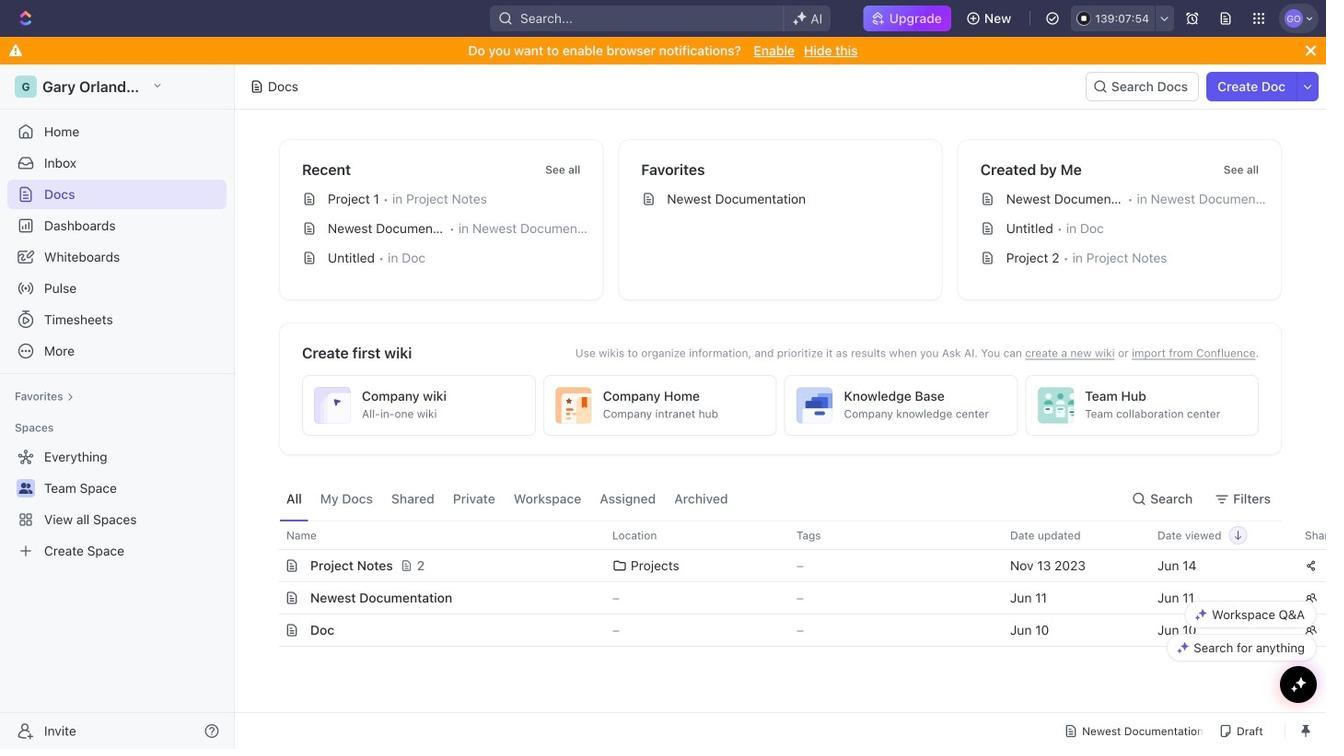 Task type: locate. For each thing, give the bounding box(es) containing it.
knowledge base icon image
[[797, 387, 833, 424]]

company home icon image
[[555, 387, 592, 424]]

tree
[[7, 442, 227, 566]]

3 row from the top
[[259, 581, 1327, 615]]

user group image
[[19, 483, 33, 494]]

row
[[259, 521, 1327, 550], [259, 549, 1327, 582], [259, 581, 1327, 615], [259, 614, 1327, 647]]

1 row from the top
[[259, 521, 1327, 550]]

4 row from the top
[[259, 614, 1327, 647]]

tree inside sidebar navigation
[[7, 442, 227, 566]]

tab list
[[279, 477, 736, 521]]

table
[[259, 521, 1327, 647]]



Task type: vqa. For each thing, say whether or not it's contained in the screenshot.
the "Gary Orlando's Workspace, ," element
yes



Task type: describe. For each thing, give the bounding box(es) containing it.
gary orlando's workspace, , element
[[15, 76, 37, 98]]

sidebar navigation
[[0, 65, 239, 749]]

company wiki icon image
[[314, 387, 351, 424]]

team hub icon image
[[1038, 387, 1075, 424]]

2 row from the top
[[259, 549, 1327, 582]]



